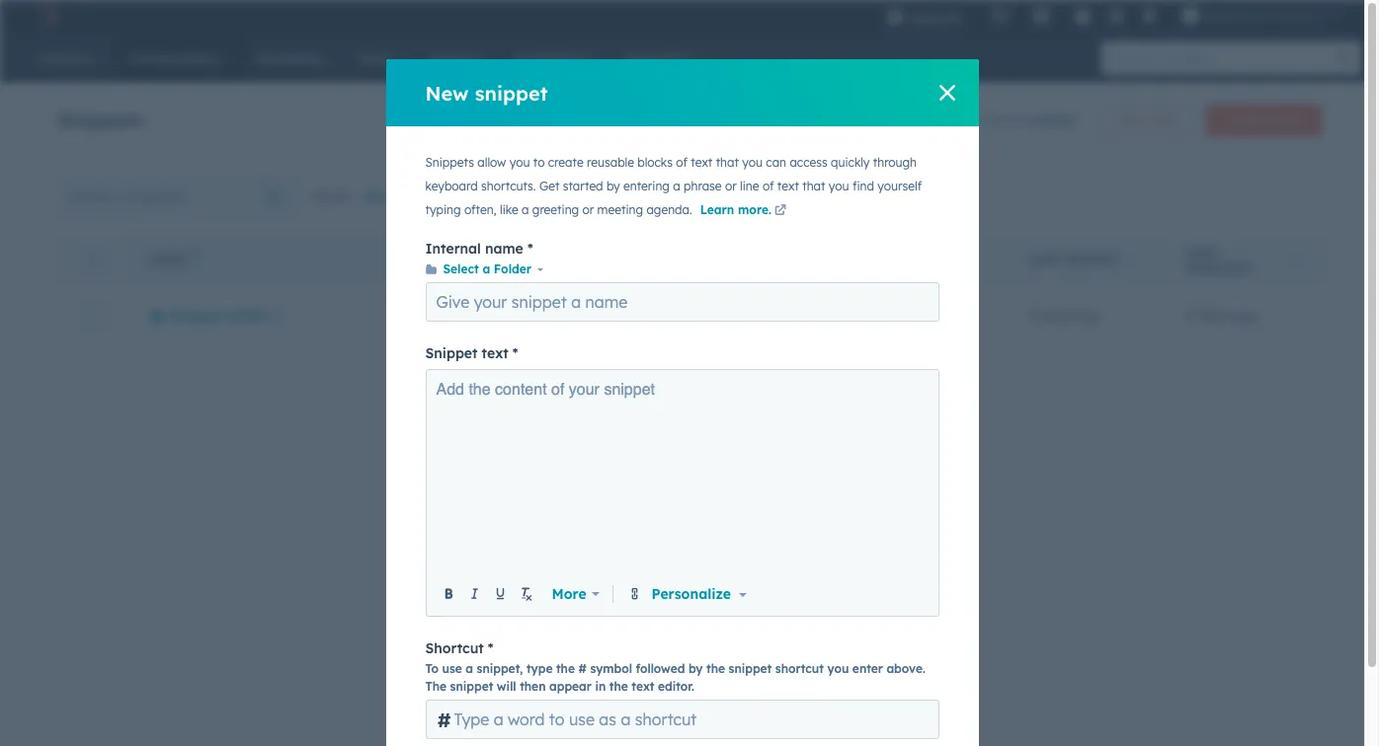 Task type: locate. For each thing, give the bounding box(es) containing it.
new folder
[[1117, 113, 1178, 127]]

0 vertical spatial #
[[578, 662, 587, 677]]

0 vertical spatial created
[[1026, 112, 1076, 129]]

created
[[1026, 112, 1076, 129], [1063, 253, 1118, 268]]

0 vertical spatial snippets
[[57, 107, 143, 132]]

ascending sort. press to sort descending. image
[[192, 252, 199, 266]]

like
[[500, 203, 518, 217]]

Search HubSpot search field
[[1101, 41, 1344, 75]]

1 vertical spatial created
[[1063, 253, 1118, 268]]

internal
[[425, 240, 481, 258]]

1 horizontal spatial days
[[1199, 307, 1230, 325]]

days down date created
[[1041, 307, 1072, 325]]

1 horizontal spatial 8
[[1187, 307, 1195, 325]]

shortcut to use a snippet, type the # symbol followed by the snippet shortcut you enter above. the snippet will then appear in the text editor.
[[425, 640, 925, 694]]

the right add
[[469, 381, 491, 399]]

quickly
[[831, 155, 870, 170]]

name button
[[127, 237, 847, 280]]

snippets for snippets
[[57, 107, 143, 132]]

1 vertical spatial new
[[1117, 113, 1142, 127]]

1 horizontal spatial 8 days ago
[[1187, 307, 1259, 325]]

date inside "date modified"
[[1187, 245, 1218, 260]]

or down started in the left of the page
[[582, 203, 594, 217]]

by up editor.
[[688, 662, 703, 677]]

a
[[673, 179, 680, 194], [522, 203, 529, 217], [482, 262, 490, 277], [466, 662, 473, 677]]

dialog
[[386, 59, 978, 747]]

new for new snippet
[[425, 81, 469, 105]]

1 horizontal spatial snippets
[[425, 155, 474, 170]]

a down internal name
[[482, 262, 490, 277]]

2 link opens in a new window image from the top
[[774, 205, 786, 217]]

editor.
[[658, 680, 694, 694]]

snippet
[[475, 81, 548, 105], [1264, 113, 1305, 127], [604, 381, 655, 399], [729, 662, 772, 677], [450, 680, 493, 694]]

upgrade
[[908, 10, 964, 26]]

1 horizontal spatial new
[[1117, 113, 1142, 127]]

days
[[1041, 307, 1072, 325], [1199, 307, 1230, 325]]

1 vertical spatial folder
[[229, 307, 270, 325]]

to
[[533, 155, 545, 170]]

dialog containing new snippet
[[386, 59, 978, 747]]

1 vertical spatial snippet
[[425, 345, 478, 363]]

1 vertical spatial #
[[437, 708, 451, 733]]

0 vertical spatial folder
[[1145, 113, 1178, 127]]

apoptosis studios 2
[[1204, 8, 1324, 24]]

modified
[[1187, 260, 1251, 275]]

1 horizontal spatial folder
[[1145, 113, 1178, 127]]

folder
[[1145, 113, 1178, 127], [229, 307, 270, 325]]

blocks
[[637, 155, 673, 170]]

1 horizontal spatial by
[[688, 662, 703, 677]]

1 vertical spatial snippets
[[425, 155, 474, 170]]

in
[[595, 680, 606, 694]]

any
[[364, 188, 390, 205]]

1 vertical spatial or
[[582, 203, 594, 217]]

new inside dialog
[[425, 81, 469, 105]]

1 days from the left
[[1041, 307, 1072, 325]]

created inside date created button
[[1063, 253, 1118, 268]]

notifications image
[[1140, 9, 1158, 27]]

snippet up add
[[425, 345, 478, 363]]

none text field inside dialog
[[437, 379, 928, 577]]

0 horizontal spatial by
[[606, 179, 620, 194]]

1 horizontal spatial date
[[1187, 245, 1218, 260]]

a right use
[[466, 662, 473, 677]]

0 horizontal spatial or
[[582, 203, 594, 217]]

1 vertical spatial by
[[688, 662, 703, 677]]

reusable
[[587, 155, 634, 170]]

by
[[606, 179, 620, 194], [688, 662, 703, 677]]

new for new folder
[[1117, 113, 1142, 127]]

snippet
[[171, 307, 224, 325], [425, 345, 478, 363]]

new
[[425, 81, 469, 105], [1117, 113, 1142, 127]]

snippet inside button
[[1264, 113, 1305, 127]]

ascending sort. press to sort descending. element
[[192, 252, 199, 269]]

None text field
[[437, 379, 928, 577]]

shortcuts.
[[481, 179, 536, 194]]

the
[[469, 381, 491, 399], [556, 662, 575, 677], [706, 662, 725, 677], [609, 680, 628, 694]]

snippets inside snippets allow you to create reusable blocks of text that you can access quickly through keyboard shortcuts. get started by entering a phrase or line of text that you find yourself typing often, like a greeting or meeting agenda.
[[425, 155, 474, 170]]

create snippet button
[[1206, 105, 1322, 136]]

# inside shortcut "element"
[[437, 708, 451, 733]]

name
[[151, 253, 186, 268]]

folder left 1
[[229, 307, 270, 325]]

new inside the 'new folder' button
[[1117, 113, 1142, 127]]

press to sort. element
[[1290, 252, 1297, 269]]

8 days ago down date created
[[1029, 307, 1101, 325]]

that
[[716, 155, 739, 170], [802, 179, 825, 194]]

0 horizontal spatial 8
[[1029, 307, 1037, 325]]

0 vertical spatial by
[[606, 179, 620, 194]]

0 of 5 created
[[985, 112, 1076, 129]]

text down followed
[[632, 680, 654, 694]]

0 horizontal spatial days
[[1041, 307, 1072, 325]]

your
[[569, 381, 600, 399]]

select a folder button
[[425, 259, 543, 281]]

0 horizontal spatial folder
[[229, 307, 270, 325]]

by inside shortcut to use a snippet, type the # symbol followed by the snippet shortcut you enter above. the snippet will then appear in the text editor.
[[688, 662, 703, 677]]

2 days from the left
[[1199, 307, 1230, 325]]

0 vertical spatial new
[[425, 81, 469, 105]]

you left can
[[742, 155, 763, 170]]

learn more. link
[[700, 203, 789, 220]]

0 horizontal spatial that
[[716, 155, 739, 170]]

upgrade image
[[886, 9, 904, 27]]

link opens in a new window image
[[774, 203, 786, 220], [774, 205, 786, 217]]

0 horizontal spatial ago
[[1076, 307, 1101, 325]]

0 horizontal spatial snippets
[[57, 107, 143, 132]]

#
[[578, 662, 587, 677], [437, 708, 451, 733]]

text down can
[[777, 179, 799, 194]]

days down 'modified' at the right of the page
[[1199, 307, 1230, 325]]

of
[[998, 112, 1011, 129], [676, 155, 688, 170], [763, 179, 774, 194], [551, 381, 564, 399]]

tara schultz image
[[1182, 7, 1200, 25]]

create
[[548, 155, 583, 170]]

menu
[[873, 0, 1355, 32]]

close image
[[939, 85, 955, 101]]

snippets for snippets allow you to create reusable blocks of text that you can access quickly through keyboard shortcuts. get started by entering a phrase or line of text that you find yourself typing often, like a greeting or meeting agenda.
[[425, 155, 474, 170]]

or
[[725, 179, 737, 194], [582, 203, 594, 217]]

snippet inside dialog
[[425, 345, 478, 363]]

1 8 from the left
[[1029, 307, 1037, 325]]

learn
[[700, 203, 734, 217]]

owner:
[[309, 188, 355, 205]]

1 horizontal spatial #
[[578, 662, 587, 677]]

2 8 from the left
[[1187, 307, 1195, 325]]

tara schultz
[[871, 307, 949, 325]]

new right 0 of 5 created
[[1117, 113, 1142, 127]]

snippets inside banner
[[57, 107, 143, 132]]

0 vertical spatial snippet
[[171, 307, 224, 325]]

text up phrase
[[691, 155, 713, 170]]

snippet right create
[[1264, 113, 1305, 127]]

1 horizontal spatial snippet
[[425, 345, 478, 363]]

0 horizontal spatial new
[[425, 81, 469, 105]]

0 horizontal spatial snippet
[[171, 307, 224, 325]]

1 vertical spatial that
[[802, 179, 825, 194]]

folder inside button
[[1145, 113, 1178, 127]]

new folder button
[[1100, 105, 1194, 136]]

you
[[509, 155, 530, 170], [742, 155, 763, 170], [829, 179, 849, 194], [827, 662, 849, 677]]

8 down 'modified' at the right of the page
[[1187, 307, 1195, 325]]

8 days ago
[[1029, 307, 1101, 325], [1187, 307, 1259, 325]]

press to sort. image
[[1290, 252, 1297, 266]]

typing
[[425, 203, 461, 217]]

apoptosis studios 2 button
[[1170, 0, 1353, 32]]

select
[[443, 262, 479, 277]]

new up keyboard
[[425, 81, 469, 105]]

or left line
[[725, 179, 737, 194]]

of right line
[[763, 179, 774, 194]]

menu item
[[977, 0, 981, 32]]

date for date created
[[1029, 253, 1060, 268]]

settings image
[[1107, 8, 1125, 26]]

snippet right your
[[604, 381, 655, 399]]

8 days ago down 'modified' at the right of the page
[[1187, 307, 1259, 325]]

you inside shortcut to use a snippet, type the # symbol followed by the snippet shortcut you enter above. the snippet will then appear in the text editor.
[[827, 662, 849, 677]]

ago down date created
[[1076, 307, 1101, 325]]

settings link
[[1104, 5, 1129, 26]]

8
[[1029, 307, 1037, 325], [1187, 307, 1195, 325]]

snippet down ascending sort. press to sort descending. element at the top left
[[171, 307, 224, 325]]

0 horizontal spatial 8 days ago
[[1029, 307, 1101, 325]]

a up agenda.
[[673, 179, 680, 194]]

add
[[436, 381, 464, 399]]

by down the reusable
[[606, 179, 620, 194]]

1 horizontal spatial ago
[[1234, 307, 1259, 325]]

text inside shortcut to use a snippet, type the # symbol followed by the snippet shortcut you enter above. the snippet will then appear in the text editor.
[[632, 680, 654, 694]]

that down the access
[[802, 179, 825, 194]]

# down the
[[437, 708, 451, 733]]

you left enter
[[827, 662, 849, 677]]

0 horizontal spatial date
[[1029, 253, 1060, 268]]

8 down date created
[[1029, 307, 1037, 325]]

that up phrase
[[716, 155, 739, 170]]

created inside snippets banner
[[1026, 112, 1076, 129]]

5
[[1015, 112, 1023, 129]]

more button
[[539, 584, 613, 604]]

# up appear
[[578, 662, 587, 677]]

calling icon image
[[991, 8, 1009, 26]]

folder left create
[[1145, 113, 1178, 127]]

ago down 'modified' at the right of the page
[[1234, 307, 1259, 325]]

0 horizontal spatial #
[[437, 708, 451, 733]]

2
[[1317, 8, 1324, 24]]

of left 5
[[998, 112, 1011, 129]]

0 vertical spatial or
[[725, 179, 737, 194]]



Task type: vqa. For each thing, say whether or not it's contained in the screenshot.
Schultz
yes



Task type: describe. For each thing, give the bounding box(es) containing it.
phrase
[[684, 179, 722, 194]]

1 8 days ago from the left
[[1029, 307, 1101, 325]]

you left find
[[829, 179, 849, 194]]

yourself
[[878, 179, 922, 194]]

notifications button
[[1133, 0, 1166, 32]]

snippet down use
[[450, 680, 493, 694]]

date created button
[[1005, 237, 1163, 280]]

schultz
[[903, 307, 949, 325]]

by inside snippets allow you to create reusable blocks of text that you can access quickly through keyboard shortcuts. get started by entering a phrase or line of text that you find yourself typing often, like a greeting or meeting agenda.
[[606, 179, 620, 194]]

2 ago from the left
[[1234, 307, 1259, 325]]

use
[[442, 662, 462, 677]]

name
[[485, 240, 523, 258]]

1 link opens in a new window image from the top
[[774, 203, 786, 220]]

snippet,
[[477, 662, 523, 677]]

Type a word to use as a shortcut text field
[[425, 700, 939, 740]]

personalize button
[[647, 583, 751, 605]]

Internal name text field
[[425, 283, 939, 322]]

snippet up allow
[[475, 81, 548, 105]]

menu containing apoptosis studios 2
[[873, 0, 1355, 32]]

# inside shortcut to use a snippet, type the # symbol followed by the snippet shortcut you enter above. the snippet will then appear in the text editor.
[[578, 662, 587, 677]]

often,
[[464, 203, 497, 217]]

0
[[985, 112, 994, 129]]

personalize
[[651, 585, 731, 603]]

symbol
[[590, 662, 632, 677]]

the right followed
[[706, 662, 725, 677]]

the up appear
[[556, 662, 575, 677]]

snippet folder 1
[[171, 307, 281, 325]]

will
[[497, 680, 516, 694]]

to
[[425, 662, 439, 677]]

internal name
[[425, 240, 523, 258]]

keyboard
[[425, 179, 478, 194]]

line
[[740, 179, 759, 194]]

Search search field
[[57, 177, 297, 216]]

snippet for snippet folder 1
[[171, 307, 224, 325]]

entering
[[623, 179, 670, 194]]

add the content of your snippet
[[436, 381, 655, 399]]

2 8 days ago from the left
[[1187, 307, 1259, 325]]

create
[[1223, 113, 1260, 127]]

the right in
[[609, 680, 628, 694]]

allow
[[477, 155, 506, 170]]

help image
[[1074, 9, 1092, 27]]

agenda.
[[646, 203, 692, 217]]

a inside shortcut to use a snippet, type the # symbol followed by the snippet shortcut you enter above. the snippet will then appear in the text editor.
[[466, 662, 473, 677]]

shortcut
[[775, 662, 824, 677]]

snippets allow you to create reusable blocks of text that you can access quickly through keyboard shortcuts. get started by entering a phrase or line of text that you find yourself typing often, like a greeting or meeting agenda.
[[425, 155, 922, 217]]

1
[[274, 307, 281, 325]]

marketplaces button
[[1021, 0, 1062, 32]]

folder for new
[[1145, 113, 1178, 127]]

greeting
[[532, 203, 579, 217]]

access
[[790, 155, 828, 170]]

enter
[[852, 662, 883, 677]]

date modified
[[1187, 245, 1251, 275]]

shortcut element
[[425, 700, 939, 740]]

link opens in a new window image inside learn more. link
[[774, 205, 786, 217]]

studios
[[1268, 8, 1313, 24]]

meeting
[[597, 203, 643, 217]]

hubspot link
[[24, 4, 74, 28]]

marketplaces image
[[1033, 9, 1051, 27]]

of left your
[[551, 381, 564, 399]]

above.
[[887, 662, 925, 677]]

type
[[526, 662, 553, 677]]

more.
[[738, 203, 771, 217]]

snippet text
[[425, 345, 508, 363]]

snippet folder 1 button
[[151, 307, 281, 325]]

0 vertical spatial that
[[716, 155, 739, 170]]

then
[[520, 680, 546, 694]]

hubspot image
[[36, 4, 59, 28]]

of right blocks
[[676, 155, 688, 170]]

through
[[873, 155, 917, 170]]

content
[[495, 381, 547, 399]]

1 ago from the left
[[1076, 307, 1101, 325]]

get
[[539, 179, 559, 194]]

any button
[[363, 177, 417, 216]]

calling icon button
[[983, 3, 1017, 29]]

search image
[[1338, 51, 1351, 65]]

learn more.
[[700, 203, 771, 217]]

shortcut
[[425, 640, 484, 658]]

1 horizontal spatial that
[[802, 179, 825, 194]]

can
[[766, 155, 786, 170]]

date for date modified
[[1187, 245, 1218, 260]]

search button
[[1328, 41, 1361, 75]]

folder for snippet
[[229, 307, 270, 325]]

a inside popup button
[[482, 262, 490, 277]]

snippet left shortcut
[[729, 662, 772, 677]]

tara
[[871, 307, 899, 325]]

help button
[[1066, 0, 1100, 32]]

snippet for snippet text
[[425, 345, 478, 363]]

started
[[563, 179, 603, 194]]

appear
[[549, 680, 592, 694]]

date modified button
[[1163, 237, 1321, 280]]

of inside snippets banner
[[998, 112, 1011, 129]]

snippets banner
[[57, 99, 1322, 136]]

date created
[[1029, 253, 1118, 268]]

followed
[[636, 662, 685, 677]]

find
[[852, 179, 874, 194]]

new snippet
[[425, 81, 548, 105]]

folder
[[494, 262, 532, 277]]

text up content
[[482, 345, 508, 363]]

create snippet
[[1223, 113, 1305, 127]]

apoptosis
[[1204, 8, 1264, 24]]

1 horizontal spatial or
[[725, 179, 737, 194]]

you left to
[[509, 155, 530, 170]]

select a folder
[[443, 262, 532, 277]]

the
[[425, 680, 447, 694]]

more
[[552, 585, 586, 603]]

a right like
[[522, 203, 529, 217]]



